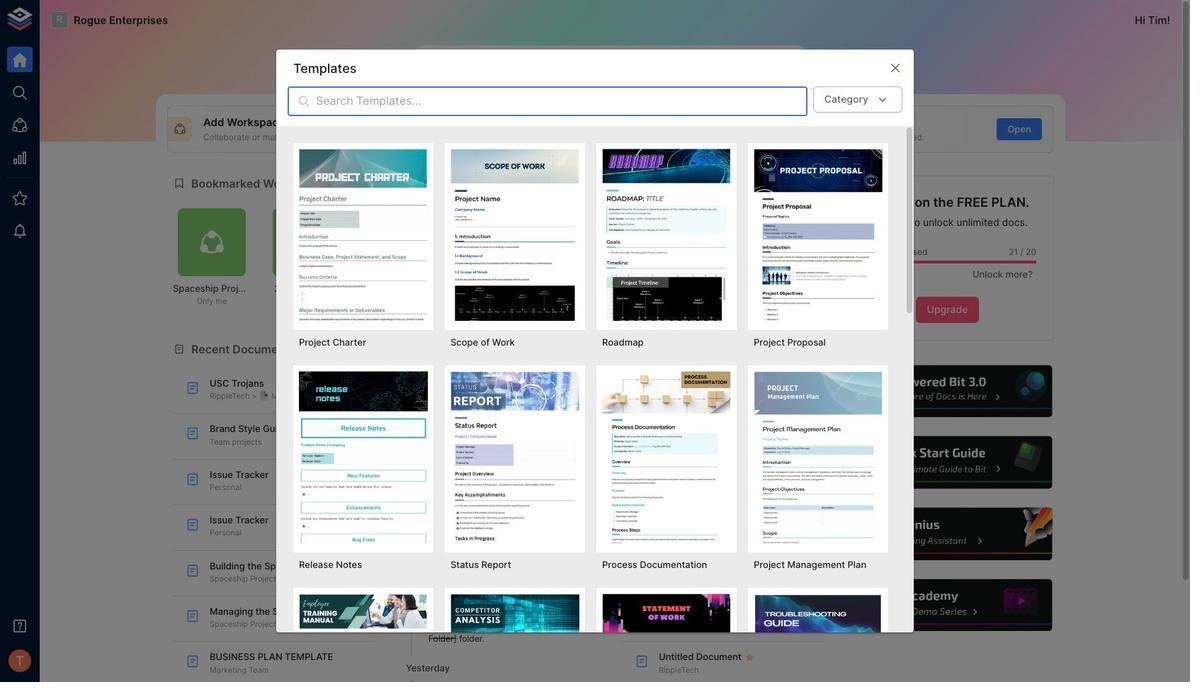 Task type: describe. For each thing, give the bounding box(es) containing it.
status report image
[[451, 371, 579, 543]]

3 help image from the top
[[841, 506, 1054, 562]]

roadmap image
[[602, 149, 731, 321]]

competitor research report image
[[451, 594, 579, 682]]

statement of work image
[[602, 594, 731, 682]]

employee training manual image
[[299, 594, 428, 682]]

release notes image
[[299, 371, 428, 543]]

scope of work image
[[451, 149, 579, 321]]



Task type: vqa. For each thing, say whether or not it's contained in the screenshot.
Process Documentation image
yes



Task type: locate. For each thing, give the bounding box(es) containing it.
Search Templates... text field
[[316, 87, 807, 116]]

1 help image from the top
[[841, 363, 1054, 419]]

project proposal image
[[754, 149, 883, 321]]

2 help image from the top
[[841, 435, 1054, 491]]

project charter image
[[299, 149, 428, 321]]

4 help image from the top
[[841, 577, 1054, 634]]

troubleshooting guide image
[[754, 594, 883, 682]]

dialog
[[276, 50, 914, 682]]

help image
[[841, 363, 1054, 419], [841, 435, 1054, 491], [841, 506, 1054, 562], [841, 577, 1054, 634]]

project management plan image
[[754, 371, 883, 543]]

process documentation image
[[602, 371, 731, 543]]



